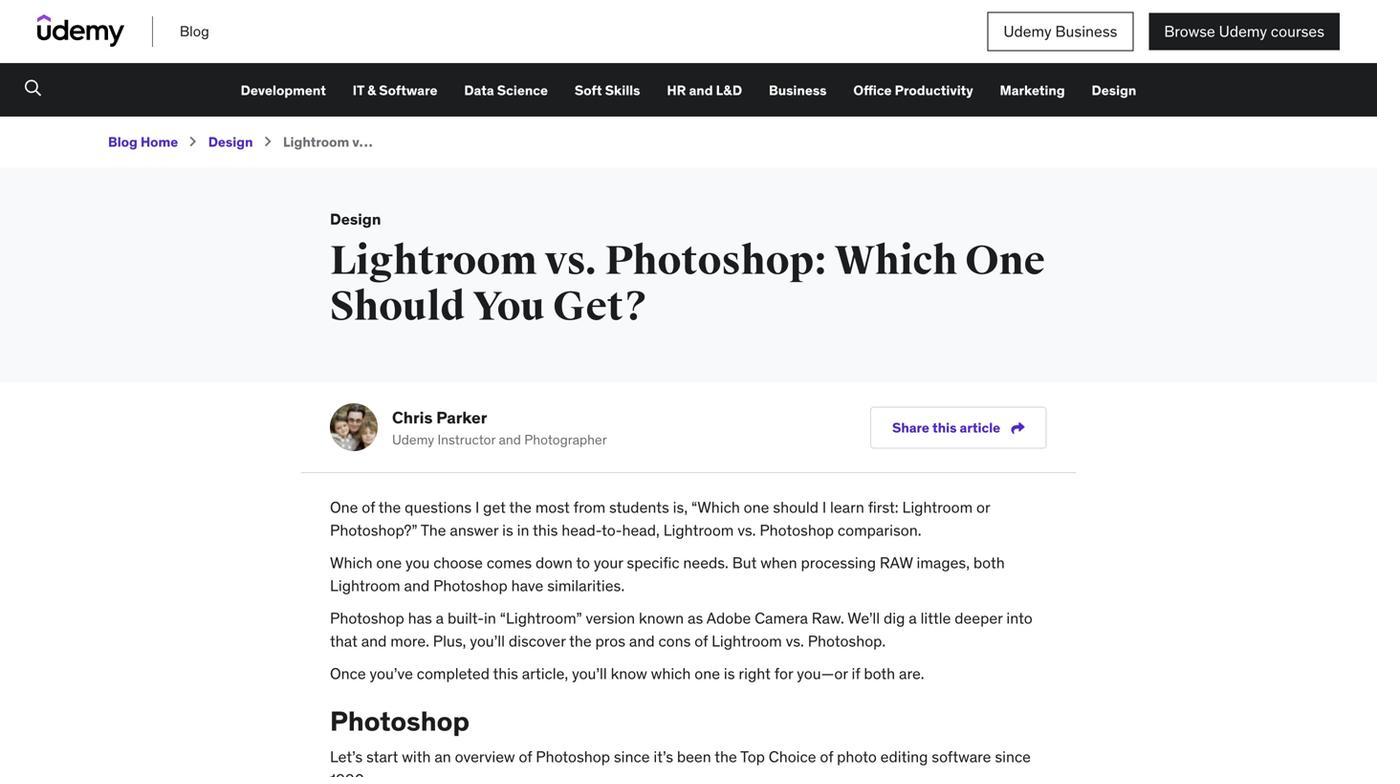 Task type: locate. For each thing, give the bounding box(es) containing it.
blog for blog
[[180, 22, 209, 40]]

software
[[932, 747, 991, 767]]

one left should
[[744, 498, 769, 518]]

one right the which
[[695, 664, 720, 684]]

your
[[594, 553, 623, 573]]

1 horizontal spatial since
[[995, 747, 1031, 767]]

one left the you
[[376, 553, 402, 573]]

you'll down pros
[[572, 664, 607, 684]]

since right software
[[995, 747, 1031, 767]]

in inside photoshop has a built-in "lightroom" version known as adobe camera raw. we'll dig a little deeper into that and more. plus, you'll discover the pros and cons of lightroom vs. photoshop.
[[484, 609, 496, 629]]

it & software link
[[353, 82, 438, 99]]

1 vertical spatial one
[[376, 553, 402, 573]]

is down get
[[502, 521, 513, 541]]

0 horizontal spatial is
[[502, 521, 513, 541]]

which one you choose comes down to your specific needs. but when processing raw images, both lightroom and photoshop have similarities.
[[330, 553, 1005, 596]]

0 vertical spatial design
[[1092, 82, 1137, 99]]

0 horizontal spatial i
[[475, 498, 479, 518]]

1 vertical spatial blog
[[108, 133, 138, 151]]

and right hr
[[689, 82, 713, 99]]

0 horizontal spatial a
[[436, 609, 444, 629]]

udemy right browse
[[1219, 21, 1267, 41]]

blog home link
[[108, 133, 178, 151]]

you'll
[[470, 632, 505, 651], [572, 664, 607, 684]]

1 vertical spatial which
[[330, 553, 373, 573]]

0 horizontal spatial you'll
[[470, 632, 505, 651]]

both inside which one you choose comes down to your specific needs. but when processing raw images, both lightroom and photoshop have similarities.
[[974, 553, 1005, 573]]

software
[[379, 82, 438, 99]]

the left the top
[[715, 747, 737, 767]]

photoshop
[[760, 521, 834, 541], [433, 576, 508, 596], [330, 609, 404, 629], [330, 705, 470, 739], [536, 747, 610, 767]]

2 i from the left
[[822, 498, 826, 518]]

office productivity link
[[853, 82, 973, 99]]

0 horizontal spatial this
[[493, 664, 518, 684]]

i
[[475, 498, 479, 518], [822, 498, 826, 518]]

0 horizontal spatial one
[[330, 498, 358, 518]]

article,
[[522, 664, 568, 684]]

i left learn
[[822, 498, 826, 518]]

both
[[974, 553, 1005, 573], [864, 664, 895, 684]]

discover
[[509, 632, 566, 651]]

soft skills
[[575, 82, 640, 99]]

a right 'has'
[[436, 609, 444, 629]]

choice
[[769, 747, 816, 767]]

1 vertical spatial is
[[724, 664, 735, 684]]

2 horizontal spatial vs.
[[786, 632, 804, 651]]

and down known
[[629, 632, 655, 651]]

0 vertical spatial which
[[835, 236, 957, 286]]

of down as
[[695, 632, 708, 651]]

is left right
[[724, 664, 735, 684]]

design for design link to the left
[[208, 133, 253, 151]]

to-
[[602, 521, 622, 541]]

0 vertical spatial both
[[974, 553, 1005, 573]]

2 a from the left
[[909, 609, 917, 629]]

1 vertical spatial vs.
[[738, 521, 756, 541]]

1 horizontal spatial business
[[1055, 21, 1117, 41]]

into
[[1006, 609, 1033, 629]]

udemy
[[1004, 21, 1052, 41], [1219, 21, 1267, 41], [392, 431, 434, 448]]

photo
[[837, 747, 877, 767]]

0 vertical spatial vs.
[[545, 236, 597, 286]]

vs.
[[545, 236, 597, 286], [738, 521, 756, 541], [786, 632, 804, 651]]

deeper
[[955, 609, 1003, 629]]

1 vertical spatial one
[[330, 498, 358, 518]]

0 vertical spatial blog
[[180, 22, 209, 40]]

little
[[921, 609, 951, 629]]

to
[[576, 553, 590, 573]]

0 vertical spatial one
[[744, 498, 769, 518]]

images,
[[917, 553, 970, 573]]

0 horizontal spatial since
[[614, 747, 650, 767]]

0 vertical spatial you'll
[[470, 632, 505, 651]]

udemy up marketing at the top right
[[1004, 21, 1052, 41]]

both right the if
[[864, 664, 895, 684]]

instructor
[[438, 431, 496, 448]]

parker
[[436, 407, 487, 428]]

and down the you
[[404, 576, 430, 596]]

article
[[960, 420, 1001, 437]]

1 horizontal spatial in
[[517, 521, 529, 541]]

business link
[[769, 82, 827, 99]]

lightroom
[[330, 236, 537, 286], [902, 498, 973, 518], [663, 521, 734, 541], [330, 576, 400, 596], [712, 632, 782, 651]]

choose
[[433, 553, 483, 573]]

and inside which one you choose comes down to your specific needs. but when processing raw images, both lightroom and photoshop have similarities.
[[404, 576, 430, 596]]

0 horizontal spatial design
[[208, 133, 253, 151]]

i left get
[[475, 498, 479, 518]]

photoshop down choose
[[433, 576, 508, 596]]

1 i from the left
[[475, 498, 479, 518]]

1 vertical spatial you'll
[[572, 664, 607, 684]]

design link
[[1092, 82, 1137, 99], [208, 133, 253, 151]]

0 horizontal spatial in
[[484, 609, 496, 629]]

and
[[689, 82, 713, 99], [499, 431, 521, 448], [404, 576, 430, 596], [361, 632, 387, 651], [629, 632, 655, 651]]

1 a from the left
[[436, 609, 444, 629]]

of up photoshop?"
[[362, 498, 375, 518]]

0 vertical spatial is
[[502, 521, 513, 541]]

1 vertical spatial both
[[864, 664, 895, 684]]

design link right home
[[208, 133, 253, 151]]

you
[[473, 282, 545, 332]]

2 horizontal spatial one
[[744, 498, 769, 518]]

is,
[[673, 498, 688, 518]]

the inside 'photoshop let's start with an overview of photoshop since it's been the top choice of photo editing software since 1990.'
[[715, 747, 737, 767]]

1 horizontal spatial one
[[965, 236, 1045, 286]]

business right l&d
[[769, 82, 827, 99]]

photoshop down article,
[[536, 747, 610, 767]]

hr and l&d
[[667, 82, 742, 99]]

in left "lightroom"
[[484, 609, 496, 629]]

0 horizontal spatial vs.
[[545, 236, 597, 286]]

you'll down built-
[[470, 632, 505, 651]]

1 horizontal spatial which
[[835, 236, 957, 286]]

it's
[[654, 747, 673, 767]]

photoshop inside photoshop has a built-in "lightroom" version known as adobe camera raw. we'll dig a little deeper into that and more. plus, you'll discover the pros and cons of lightroom vs. photoshop.
[[330, 609, 404, 629]]

"which
[[691, 498, 740, 518]]

vs. inside photoshop has a built-in "lightroom" version known as adobe camera raw. we'll dig a little deeper into that and more. plus, you'll discover the pros and cons of lightroom vs. photoshop.
[[786, 632, 804, 651]]

photoshop down should
[[760, 521, 834, 541]]

specific
[[627, 553, 680, 573]]

comes
[[487, 553, 532, 573]]

0 vertical spatial in
[[517, 521, 529, 541]]

since left 'it's'
[[614, 747, 650, 767]]

udemy business link
[[987, 12, 1134, 51]]

in
[[517, 521, 529, 541], [484, 609, 496, 629]]

2 vertical spatial vs.
[[786, 632, 804, 651]]

1 horizontal spatial i
[[822, 498, 826, 518]]

we'll
[[848, 609, 880, 629]]

"lightroom"
[[500, 609, 582, 629]]

0 horizontal spatial blog
[[108, 133, 138, 151]]

hr
[[667, 82, 686, 99]]

2 horizontal spatial design
[[1092, 82, 1137, 99]]

1 horizontal spatial design
[[330, 209, 381, 229]]

2 vertical spatial design
[[330, 209, 381, 229]]

0 vertical spatial one
[[965, 236, 1045, 286]]

photoshop inside one of the questions i get the most from students is, "which one should i learn first: lightroom or photoshop?" the answer is in this head-to-head, lightroom vs. photoshop comparison.
[[760, 521, 834, 541]]

0 vertical spatial this
[[933, 420, 957, 437]]

udemy down chris
[[392, 431, 434, 448]]

soft skills link
[[575, 82, 640, 99]]

2 vertical spatial this
[[493, 664, 518, 684]]

2 vertical spatial one
[[695, 664, 720, 684]]

2 horizontal spatial udemy
[[1219, 21, 1267, 41]]

0 vertical spatial design link
[[1092, 82, 1137, 99]]

home
[[141, 133, 178, 151]]

0 horizontal spatial one
[[376, 553, 402, 573]]

processing
[[801, 553, 876, 573]]

1 vertical spatial design link
[[208, 133, 253, 151]]

1 horizontal spatial a
[[909, 609, 917, 629]]

development
[[241, 82, 326, 99]]

one inside one of the questions i get the most from students is, "which one should i learn first: lightroom or photoshop?" the answer is in this head-to-head, lightroom vs. photoshop comparison.
[[744, 498, 769, 518]]

0 horizontal spatial udemy
[[392, 431, 434, 448]]

one
[[744, 498, 769, 518], [376, 553, 402, 573], [695, 664, 720, 684]]

marketing
[[1000, 82, 1065, 99]]

1 vertical spatial business
[[769, 82, 827, 99]]

blog
[[180, 22, 209, 40], [108, 133, 138, 151]]

1 horizontal spatial vs.
[[738, 521, 756, 541]]

since
[[614, 747, 650, 767], [995, 747, 1031, 767]]

one inside which one you choose comes down to your specific needs. but when processing raw images, both lightroom and photoshop have similarities.
[[376, 553, 402, 573]]

blog home
[[108, 133, 178, 151]]

in up comes at the bottom of page
[[517, 521, 529, 541]]

photoshop.
[[808, 632, 886, 651]]

the left pros
[[569, 632, 592, 651]]

this left article,
[[493, 664, 518, 684]]

questions
[[405, 498, 472, 518]]

1 horizontal spatial udemy
[[1004, 21, 1052, 41]]

editing
[[881, 747, 928, 767]]

learn
[[830, 498, 864, 518]]

of left photo
[[820, 747, 833, 767]]

this right share
[[933, 420, 957, 437]]

both right images,
[[974, 553, 1005, 573]]

1 horizontal spatial both
[[974, 553, 1005, 573]]

1 horizontal spatial blog
[[180, 22, 209, 40]]

0 horizontal spatial which
[[330, 553, 373, 573]]

design inside design lightroom vs. photoshop: which one should you get?
[[330, 209, 381, 229]]

1 horizontal spatial this
[[533, 521, 558, 541]]

0 vertical spatial business
[[1055, 21, 1117, 41]]

1 vertical spatial this
[[533, 521, 558, 541]]

2 since from the left
[[995, 747, 1031, 767]]

get
[[483, 498, 506, 518]]

this down "most"
[[533, 521, 558, 541]]

students
[[609, 498, 669, 518]]

0 horizontal spatial both
[[864, 664, 895, 684]]

1 vertical spatial in
[[484, 609, 496, 629]]

a right dig
[[909, 609, 917, 629]]

let's
[[330, 747, 363, 767]]

photoshop up that
[[330, 609, 404, 629]]

one of the questions i get the most from students is, "which one should i learn first: lightroom or photoshop?" the answer is in this head-to-head, lightroom vs. photoshop comparison.
[[330, 498, 990, 541]]

and right instructor on the bottom left of the page
[[499, 431, 521, 448]]

the up photoshop?"
[[379, 498, 401, 518]]

this inside the share this article link
[[933, 420, 957, 437]]

1 horizontal spatial you'll
[[572, 664, 607, 684]]

when
[[761, 553, 797, 573]]

first:
[[868, 498, 899, 518]]

1 vertical spatial design
[[208, 133, 253, 151]]

one inside design lightroom vs. photoshop: which one should you get?
[[965, 236, 1045, 286]]

browse udemy courses
[[1164, 21, 1325, 41]]

blog link
[[180, 22, 209, 40]]

business up marketing at the top right
[[1055, 21, 1117, 41]]

design link down udemy business link
[[1092, 82, 1137, 99]]

blog for blog home
[[108, 133, 138, 151]]

2 horizontal spatial this
[[933, 420, 957, 437]]

udemy business
[[1004, 21, 1117, 41]]



Task type: vqa. For each thing, say whether or not it's contained in the screenshot.
Once
yes



Task type: describe. For each thing, give the bounding box(es) containing it.
head-
[[562, 521, 602, 541]]

of inside one of the questions i get the most from students is, "which one should i learn first: lightroom or photoshop?" the answer is in this head-to-head, lightroom vs. photoshop comparison.
[[362, 498, 375, 518]]

1990.
[[330, 770, 368, 778]]

photoshop:
[[605, 236, 827, 286]]

0 horizontal spatial design link
[[208, 133, 253, 151]]

1 horizontal spatial design link
[[1092, 82, 1137, 99]]

pros
[[595, 632, 626, 651]]

been
[[677, 747, 711, 767]]

which
[[651, 664, 691, 684]]

and inside chris parker udemy instructor and photographer
[[499, 431, 521, 448]]

top
[[740, 747, 765, 767]]

dig
[[884, 609, 905, 629]]

raw.
[[812, 609, 844, 629]]

you'll inside photoshop has a built-in "lightroom" version known as adobe camera raw. we'll dig a little deeper into that and more. plus, you'll discover the pros and cons of lightroom vs. photoshop.
[[470, 632, 505, 651]]

overview
[[455, 747, 515, 767]]

&
[[367, 82, 376, 99]]

chris parker image
[[330, 404, 378, 452]]

0 horizontal spatial business
[[769, 82, 827, 99]]

version
[[586, 609, 635, 629]]

and right that
[[361, 632, 387, 651]]

office productivity
[[853, 82, 973, 99]]

as
[[688, 609, 703, 629]]

science
[[497, 82, 548, 99]]

but
[[732, 553, 757, 573]]

should
[[330, 282, 465, 332]]

comparison.
[[838, 521, 921, 541]]

data science link
[[464, 82, 548, 99]]

should
[[773, 498, 819, 518]]

photoshop?"
[[330, 521, 417, 541]]

photographer
[[524, 431, 607, 448]]

browse udemy courses link
[[1149, 13, 1340, 50]]

data science
[[464, 82, 548, 99]]

development link
[[241, 82, 326, 99]]

design for the rightmost design link
[[1092, 82, 1137, 99]]

share this article link
[[870, 407, 1047, 449]]

udemy inside chris parker udemy instructor and photographer
[[392, 431, 434, 448]]

this inside one of the questions i get the most from students is, "which one should i learn first: lightroom or photoshop?" the answer is in this head-to-head, lightroom vs. photoshop comparison.
[[533, 521, 558, 541]]

from
[[573, 498, 606, 518]]

vs. inside design lightroom vs. photoshop: which one should you get?
[[545, 236, 597, 286]]

share this article
[[892, 420, 1004, 437]]

known
[[639, 609, 684, 629]]

photoshop up with
[[330, 705, 470, 739]]

if
[[852, 664, 860, 684]]

or
[[976, 498, 990, 518]]

hr and l&d link
[[667, 82, 742, 99]]

vs. inside one of the questions i get the most from students is, "which one should i learn first: lightroom or photoshop?" the answer is in this head-to-head, lightroom vs. photoshop comparison.
[[738, 521, 756, 541]]

have
[[511, 576, 544, 596]]

plus,
[[433, 632, 466, 651]]

photoshop has a built-in "lightroom" version known as adobe camera raw. we'll dig a little deeper into that and more. plus, you'll discover the pros and cons of lightroom vs. photoshop.
[[330, 609, 1033, 651]]

start
[[366, 747, 398, 767]]

share
[[892, 420, 930, 437]]

which inside which one you choose comes down to your specific needs. but when processing raw images, both lightroom and photoshop have similarities.
[[330, 553, 373, 573]]

built-
[[448, 609, 484, 629]]

Search text field
[[0, 63, 57, 117]]

chris parker udemy instructor and photographer
[[392, 407, 607, 448]]

it & software
[[353, 82, 438, 99]]

similarities.
[[547, 576, 625, 596]]

most
[[535, 498, 570, 518]]

office
[[853, 82, 892, 99]]

is inside one of the questions i get the most from students is, "which one should i learn first: lightroom or photoshop?" the answer is in this head-to-head, lightroom vs. photoshop comparison.
[[502, 521, 513, 541]]

lightroom inside photoshop has a built-in "lightroom" version known as adobe camera raw. we'll dig a little deeper into that and more. plus, you'll discover the pros and cons of lightroom vs. photoshop.
[[712, 632, 782, 651]]

you—or
[[797, 664, 848, 684]]

adobe
[[707, 609, 751, 629]]

know
[[611, 664, 647, 684]]

photoshop inside which one you choose comes down to your specific needs. but when processing raw images, both lightroom and photoshop have similarities.
[[433, 576, 508, 596]]

once you've completed this article, you'll know which one is right for you—or if both are.
[[330, 664, 924, 684]]

lightroom inside which one you choose comes down to your specific needs. but when processing raw images, both lightroom and photoshop have similarities.
[[330, 576, 400, 596]]

udemy image
[[37, 11, 124, 50]]

the inside photoshop has a built-in "lightroom" version known as adobe camera raw. we'll dig a little deeper into that and more. plus, you'll discover the pros and cons of lightroom vs. photoshop.
[[569, 632, 592, 651]]

photoshop let's start with an overview of photoshop since it's been the top choice of photo editing software since 1990.
[[330, 705, 1031, 778]]

of inside photoshop has a built-in "lightroom" version known as adobe camera raw. we'll dig a little deeper into that and more. plus, you'll discover the pros and cons of lightroom vs. photoshop.
[[695, 632, 708, 651]]

design lightroom vs. photoshop: which one should you get?
[[330, 209, 1045, 332]]

down
[[536, 553, 573, 573]]

once
[[330, 664, 366, 684]]

1 horizontal spatial one
[[695, 664, 720, 684]]

you
[[406, 553, 430, 573]]

answer
[[450, 521, 499, 541]]

an
[[435, 747, 451, 767]]

which inside design lightroom vs. photoshop: which one should you get?
[[835, 236, 957, 286]]

cons
[[658, 632, 691, 651]]

has
[[408, 609, 432, 629]]

1 horizontal spatial is
[[724, 664, 735, 684]]

one inside one of the questions i get the most from students is, "which one should i learn first: lightroom or photoshop?" the answer is in this head-to-head, lightroom vs. photoshop comparison.
[[330, 498, 358, 518]]

completed
[[417, 664, 490, 684]]

needs.
[[683, 553, 729, 573]]

browse
[[1164, 21, 1215, 41]]

search icon image
[[25, 78, 41, 98]]

you've
[[370, 664, 413, 684]]

in inside one of the questions i get the most from students is, "which one should i learn first: lightroom or photoshop?" the answer is in this head-to-head, lightroom vs. photoshop comparison.
[[517, 521, 529, 541]]

chris
[[392, 407, 433, 428]]

soft
[[575, 82, 602, 99]]

1 since from the left
[[614, 747, 650, 767]]

with
[[402, 747, 431, 767]]

head,
[[622, 521, 660, 541]]

are.
[[899, 664, 924, 684]]

that
[[330, 632, 358, 651]]

of right the overview
[[519, 747, 532, 767]]

right
[[739, 664, 771, 684]]

the right get
[[509, 498, 532, 518]]

it
[[353, 82, 364, 99]]

lightroom inside design lightroom vs. photoshop: which one should you get?
[[330, 236, 537, 286]]

share icon image
[[1011, 421, 1025, 436]]



